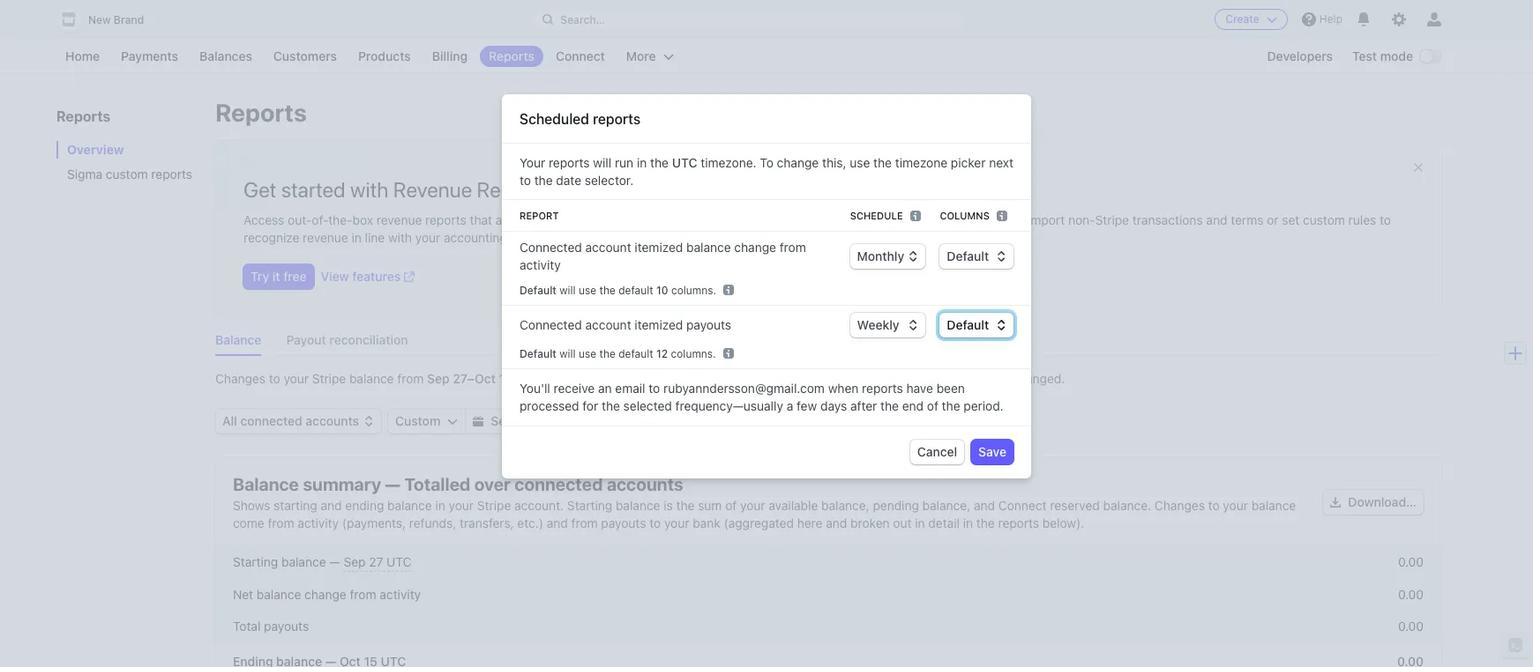 Task type: describe. For each thing, give the bounding box(es) containing it.
itemized for balance
[[635, 240, 683, 255]]

access out-of-the-box revenue reports that automatically capture your latest stripe data and streamline accrual accounting. you can also import non-stripe transactions and terms or set custom rules to recognize revenue in line with your accounting practices.
[[243, 213, 1391, 245]]

1 0.00 from the top
[[1398, 555, 1424, 570]]

get
[[243, 177, 276, 202]]

1 vertical spatial sep
[[491, 414, 513, 429]]

sep inside row
[[344, 555, 366, 570]]

use for default will use the default 12 columns.
[[579, 348, 596, 361]]

svg image for utc
[[597, 416, 608, 427]]

recognize
[[243, 230, 299, 245]]

to inside access out-of-the-box revenue reports that automatically capture your latest stripe data and streamline accrual accounting. you can also import non-stripe transactions and terms or set custom rules to recognize revenue in line with your accounting practices.
[[1380, 213, 1391, 228]]

activity inside "balance summary — totalled over connected accounts shows starting and ending balance in your stripe account. starting balance is the sum of your available balance, pending balance, and connect reserved balance. changes to your balance come from activity (payments, refunds, transfers, etc.) and from payouts to your bank (aggregated here and broken out in detail in the reports below)."
[[298, 516, 339, 531]]

reports inside access out-of-the-box revenue reports that automatically capture your latest stripe data and streamline accrual accounting. you can also import non-stripe transactions and terms or set custom rules to recognize revenue in line with your accounting practices.
[[425, 213, 466, 228]]

pending
[[873, 498, 919, 513]]

selector.
[[585, 173, 634, 188]]

sigma custom reports
[[67, 167, 192, 182]]

1 horizontal spatial sep
[[427, 371, 450, 386]]

available
[[769, 498, 818, 513]]

1 vertical spatial 27
[[517, 414, 531, 429]]

report
[[520, 210, 559, 221]]

account.
[[514, 498, 564, 513]]

0 vertical spatial revenue
[[376, 213, 422, 228]]

create
[[1226, 12, 1260, 26]]

practices.
[[510, 230, 567, 245]]

and left the terms
[[1206, 213, 1228, 228]]

0.00 for net balance change from activity
[[1398, 588, 1424, 603]]

0 horizontal spatial 15
[[499, 371, 513, 386]]

reports up run
[[593, 111, 641, 127]]

free
[[283, 269, 307, 284]]

access
[[243, 213, 284, 228]]

itemized for payouts
[[635, 318, 683, 333]]

your
[[520, 155, 545, 170]]

the up connected account itemized payouts on the top of the page
[[599, 284, 616, 297]]

starting balance — sep 27 utc
[[233, 555, 412, 570]]

revenue
[[393, 177, 472, 202]]

from down connected
[[571, 516, 598, 531]]

of-
[[312, 213, 328, 228]]

how
[[872, 371, 895, 386]]

stripe inside "balance summary — totalled over connected accounts shows starting and ending balance in your stripe account. starting balance is the sum of your available balance, pending balance, and connect reserved balance. changes to your balance come from activity (payments, refunds, transfers, etc.) and from payouts to your bank (aggregated here and broken out in detail in the reports below)."
[[477, 498, 511, 513]]

capture
[[575, 213, 618, 228]]

sep 27 – oct 15
[[491, 414, 576, 429]]

out-
[[288, 213, 312, 228]]

in right the 'detail'
[[963, 516, 973, 531]]

use for default will use the default 10 columns.
[[579, 284, 596, 297]]

download… button
[[1324, 490, 1424, 515]]

columns
[[940, 210, 990, 221]]

row containing starting balance —
[[215, 547, 1441, 580]]

developers link
[[1258, 46, 1342, 67]]

total payouts
[[233, 619, 309, 634]]

to
[[760, 155, 774, 170]]

— for balance
[[329, 555, 340, 570]]

balances link
[[191, 46, 261, 67]]

shows
[[233, 498, 270, 513]]

in right run
[[637, 155, 647, 170]]

test mode
[[1352, 49, 1413, 64]]

frequency—usually
[[675, 399, 783, 414]]

0 horizontal spatial connect
[[556, 49, 605, 64]]

and down summary at the left of page
[[321, 498, 342, 513]]

the down connected account itemized payouts on the top of the page
[[599, 348, 616, 361]]

date inside reports loading completed element
[[597, 371, 623, 386]]

cancel
[[917, 445, 957, 460]]

reports right your
[[549, 155, 590, 170]]

the down an
[[602, 399, 620, 414]]

net
[[233, 588, 253, 603]]

changes inside "balance summary — totalled over connected accounts shows starting and ending balance in your stripe account. starting balance is the sum of your available balance, pending balance, and connect reserved balance. changes to your balance come from activity (payments, refunds, transfers, etc.) and from payouts to your bank (aggregated here and broken out in detail in the reports below)."
[[1155, 498, 1205, 513]]

you
[[953, 213, 974, 228]]

starting
[[274, 498, 317, 513]]

below).
[[1043, 516, 1084, 531]]

2 balance, from the left
[[922, 498, 971, 513]]

accounting.
[[883, 213, 950, 228]]

period.
[[964, 399, 1004, 414]]

accrual
[[838, 213, 879, 228]]

change down starting balance — sep 27 utc at left bottom
[[304, 588, 346, 603]]

payout reconciliation link
[[286, 328, 419, 356]]

new
[[88, 13, 111, 26]]

home link
[[56, 46, 109, 67]]

the left timezone
[[873, 155, 892, 170]]

starting inside "balance summary — totalled over connected accounts shows starting and ending balance in your stripe account. starting balance is the sum of your available balance, pending balance, and connect reserved balance. changes to your balance come from activity (payments, refunds, transfers, etc.) and from payouts to your bank (aggregated here and broken out in detail in the reports below)."
[[567, 498, 612, 513]]

in inside access out-of-the-box revenue reports that automatically capture your latest stripe data and streamline accrual accounting. you can also import non-stripe transactions and terms or set custom rules to recognize revenue in line with your accounting practices.
[[352, 230, 362, 245]]

etc.)
[[517, 516, 543, 531]]

new brand button
[[56, 7, 162, 32]]

you'll
[[520, 381, 550, 396]]

and right data
[[751, 213, 772, 228]]

timezone.
[[701, 155, 757, 170]]

processed
[[520, 399, 579, 414]]

refunds,
[[409, 516, 456, 531]]

box
[[352, 213, 373, 228]]

change inside connected account itemized balance change from activity
[[734, 240, 776, 255]]

more
[[626, 49, 656, 64]]

when
[[828, 381, 859, 396]]

custom
[[395, 414, 440, 429]]

broken
[[851, 516, 890, 531]]

will for default will use the default 12 columns.
[[560, 348, 576, 361]]

change inside "timezone. to change this, use the timezone picker next to the date selector."
[[777, 155, 819, 170]]

2 horizontal spatial reports
[[489, 49, 535, 64]]

0 vertical spatial with
[[350, 177, 389, 202]]

change up frequency—usually
[[712, 371, 755, 386]]

or
[[1267, 213, 1279, 228]]

sigma
[[67, 167, 102, 182]]

balance inside connected account itemized balance change from activity
[[686, 240, 731, 255]]

0 horizontal spatial oct
[[475, 371, 496, 386]]

the right the 'detail'
[[976, 516, 995, 531]]

starting inside row
[[233, 555, 278, 570]]

,
[[513, 371, 516, 386]]

get started with revenue recognition
[[243, 177, 585, 202]]

the right the on
[[575, 371, 594, 386]]

of for accounts
[[725, 498, 737, 513]]

reports inside you'll receive an email to rubyanndersson@gmail.com when reports have been processed for the selected frequency—usually a few days after the end of the period.
[[862, 381, 903, 396]]

detail
[[928, 516, 960, 531]]

net balance change from activity
[[233, 588, 421, 603]]

features
[[352, 269, 401, 284]]

connected for connected account itemized payouts
[[520, 318, 582, 333]]

to inside you'll receive an email to rubyanndersson@gmail.com when reports have been processed for the selected frequency—usually a few days after the end of the period.
[[649, 381, 660, 396]]

terms
[[1231, 213, 1264, 228]]

run
[[615, 155, 634, 170]]

payout
[[286, 333, 326, 348]]

your reports will run in the utc
[[520, 155, 697, 170]]

from down starting balance — sep 27 utc at left bottom
[[350, 588, 376, 603]]

2 vertical spatial utc
[[387, 555, 412, 570]]

will for default will use the default 10 columns.
[[560, 284, 576, 297]]

on
[[558, 371, 572, 386]]

been
[[937, 381, 965, 396]]

from inside connected account itemized balance change from activity
[[780, 240, 806, 255]]

this,
[[822, 155, 846, 170]]

schedule…
[[701, 414, 766, 429]]

and down account.
[[547, 516, 568, 531]]

started
[[281, 177, 346, 202]]

1 horizontal spatial 27
[[453, 371, 467, 386]]

over
[[474, 475, 511, 495]]

days
[[820, 399, 847, 414]]

balance.
[[1103, 498, 1151, 513]]

brand
[[114, 13, 144, 26]]

print button
[[780, 409, 822, 434]]

default will use the default 10 columns.
[[520, 284, 716, 297]]

reconciliation
[[329, 333, 408, 348]]

to left when
[[816, 371, 828, 386]]

reports loading completed element
[[215, 141, 1441, 668]]

try
[[251, 269, 269, 284]]

0 vertical spatial –
[[467, 371, 475, 386]]

reports link
[[480, 46, 543, 67]]

0 vertical spatial changes
[[215, 371, 266, 386]]

0 horizontal spatial reports
[[56, 109, 111, 124]]

1 svg image from the left
[[473, 416, 484, 427]]

more button
[[617, 46, 682, 67]]



Task type: vqa. For each thing, say whether or not it's contained in the screenshot.
method
no



Task type: locate. For each thing, give the bounding box(es) containing it.
default
[[619, 284, 653, 297], [619, 348, 653, 361]]

to down your
[[520, 173, 531, 188]]

svg image left download…
[[1331, 498, 1341, 508]]

rubyanndersson@gmail.com
[[663, 381, 825, 396]]

the down your
[[534, 173, 553, 188]]

1 horizontal spatial utc
[[615, 414, 640, 429]]

utc button
[[590, 409, 647, 434]]

0 vertical spatial 27
[[453, 371, 467, 386]]

custom inside access out-of-the-box revenue reports that automatically capture your latest stripe data and streamline accrual accounting. you can also import non-stripe transactions and terms or set custom rules to recognize revenue in line with your accounting practices.
[[1303, 213, 1345, 228]]

date down default will use the default 12 columns.
[[597, 371, 623, 386]]

1 balance, from the left
[[821, 498, 870, 513]]

1 horizontal spatial –
[[531, 414, 538, 429]]

import
[[1028, 213, 1065, 228]]

2 vertical spatial 0.00
[[1398, 619, 1424, 634]]

use inside "timezone. to change this, use the timezone picker next to the date selector."
[[850, 155, 870, 170]]

0 horizontal spatial revenue
[[303, 230, 348, 245]]

1 horizontal spatial starting
[[567, 498, 612, 513]]

1 vertical spatial 15
[[563, 414, 576, 429]]

reports inside "balance summary — totalled over connected accounts shows starting and ending balance in your stripe account. starting balance is the sum of your available balance, pending balance, and connect reserved balance. changes to your balance come from activity (payments, refunds, transfers, etc.) and from payouts to your bank (aggregated here and broken out in detail in the reports below)."
[[998, 516, 1039, 531]]

1 vertical spatial default
[[619, 348, 653, 361]]

new brand
[[88, 13, 144, 26]]

0 vertical spatial balance
[[215, 333, 262, 348]]

0 horizontal spatial utc
[[387, 555, 412, 570]]

picker
[[951, 155, 986, 170]]

will up selector.
[[593, 155, 612, 170]]

default for default will use the default 10 columns.
[[520, 284, 557, 297]]

2 vertical spatial payouts
[[264, 619, 309, 634]]

transactions
[[1133, 213, 1203, 228]]

email
[[615, 381, 645, 396]]

0.00 for total payouts
[[1398, 619, 1424, 634]]

data
[[722, 213, 747, 228]]

products
[[358, 49, 411, 64]]

activity
[[520, 258, 561, 273], [298, 516, 339, 531], [380, 588, 421, 603]]

columns. for default will use the default 12 columns.
[[671, 348, 716, 361]]

12
[[656, 348, 668, 361]]

change
[[777, 155, 819, 170], [734, 240, 776, 255], [712, 371, 755, 386], [304, 588, 346, 603]]

the down 12
[[641, 371, 660, 386]]

mode
[[1380, 49, 1413, 64]]

connected down automatically
[[520, 240, 582, 255]]

a
[[787, 399, 793, 414]]

columns. right 12
[[671, 348, 716, 361]]

activity down practices.
[[520, 258, 561, 273]]

reports right the billing
[[489, 49, 535, 64]]

0 horizontal spatial date
[[556, 173, 581, 188]]

default for 12
[[619, 348, 653, 361]]

custom button
[[388, 409, 465, 434]]

to down balance link
[[269, 371, 280, 386]]

row
[[215, 547, 1441, 580], [215, 580, 1441, 611], [215, 611, 1441, 643], [215, 643, 1441, 668]]

default for 10
[[619, 284, 653, 297]]

1 vertical spatial changes
[[1155, 498, 1205, 513]]

0 vertical spatial sep
[[427, 371, 450, 386]]

oct down you'll
[[538, 414, 559, 429]]

utc down email
[[615, 414, 640, 429]]

balances
[[199, 49, 252, 64]]

the down been
[[942, 399, 960, 414]]

try it free button
[[243, 265, 314, 289]]

ending
[[345, 498, 384, 513]]

1 horizontal spatial custom
[[1303, 213, 1345, 228]]

0 vertical spatial payouts
[[686, 318, 731, 333]]

the right run
[[650, 155, 669, 170]]

15 left you'll
[[499, 371, 513, 386]]

change down data
[[734, 240, 776, 255]]

.
[[770, 371, 773, 386]]

— inside "balance summary — totalled over connected accounts shows starting and ending balance in your stripe account. starting balance is the sum of your available balance, pending balance, and connect reserved balance. changes to your balance come from activity (payments, refunds, transfers, etc.) and from payouts to your bank (aggregated here and broken out in detail in the reports below)."
[[385, 475, 401, 495]]

svg image inside download… button
[[1331, 498, 1341, 508]]

2 columns. from the top
[[671, 348, 716, 361]]

1 default from the top
[[619, 284, 653, 297]]

1 vertical spatial –
[[531, 414, 538, 429]]

with inside access out-of-the-box revenue reports that automatically capture your latest stripe data and streamline accrual accounting. you can also import non-stripe transactions and terms or set custom rules to recognize revenue in line with your accounting practices.
[[388, 230, 412, 245]]

. useful to record how your stripe balance changed.
[[770, 371, 1065, 386]]

to right balance.
[[1208, 498, 1220, 513]]

reports down balances link
[[215, 98, 307, 127]]

for
[[583, 399, 598, 414]]

1 default from the top
[[520, 284, 557, 297]]

and down 'save' button
[[974, 498, 995, 513]]

overview
[[67, 142, 124, 157]]

of down default will use the default 12 columns.
[[626, 371, 638, 386]]

connect down search… on the left top of page
[[556, 49, 605, 64]]

— up net balance change from activity
[[329, 555, 340, 570]]

1 row from the top
[[215, 547, 1441, 580]]

of inside you'll receive an email to rubyanndersson@gmail.com when reports have been processed for the selected frequency—usually a few days after the end of the period.
[[927, 399, 939, 414]]

account down "capture"
[[585, 240, 631, 255]]

and
[[751, 213, 772, 228], [1206, 213, 1228, 228], [321, 498, 342, 513], [974, 498, 995, 513], [547, 516, 568, 531], [826, 516, 847, 531]]

1 vertical spatial activity
[[298, 516, 339, 531]]

2 default from the top
[[520, 348, 557, 361]]

0 horizontal spatial sep
[[344, 555, 366, 570]]

0 horizontal spatial activity
[[298, 516, 339, 531]]

svg image for download…
[[1331, 498, 1341, 508]]

columns. right the 10
[[671, 284, 716, 297]]

oct left ,
[[475, 371, 496, 386]]

1 vertical spatial starting
[[233, 555, 278, 570]]

3 row from the top
[[215, 611, 1441, 643]]

with right "line"
[[388, 230, 412, 245]]

balance summary — totalled over connected accounts shows starting and ending balance in your stripe account. starting balance is the sum of your available balance, pending balance, and connect reserved balance. changes to your balance come from activity (payments, refunds, transfers, etc.) and from payouts to your bank (aggregated here and broken out in detail in the reports below).
[[233, 475, 1296, 531]]

0 vertical spatial connect
[[556, 49, 605, 64]]

4 row from the top
[[215, 643, 1441, 668]]

after
[[850, 399, 877, 414]]

reports up after
[[862, 381, 903, 396]]

svg image
[[448, 416, 458, 427], [1331, 498, 1341, 508]]

recognition
[[477, 177, 585, 202]]

useful
[[776, 371, 813, 386]]

sep down ,
[[491, 414, 513, 429]]

payments
[[121, 49, 178, 64]]

summary
[[303, 475, 381, 495]]

27
[[453, 371, 467, 386], [517, 414, 531, 429], [369, 555, 383, 570]]

2 0.00 from the top
[[1398, 588, 1424, 603]]

is
[[664, 498, 673, 513]]

here
[[797, 516, 823, 531]]

the-
[[328, 213, 352, 228]]

15 left for
[[563, 414, 576, 429]]

2 itemized from the top
[[635, 318, 683, 333]]

1 horizontal spatial balance,
[[922, 498, 971, 513]]

2 vertical spatial of
[[725, 498, 737, 513]]

— for summary
[[385, 475, 401, 495]]

2 connected from the top
[[520, 318, 582, 333]]

in left "line"
[[352, 230, 362, 245]]

reports left 'below).'
[[998, 516, 1039, 531]]

balance inside tab list
[[215, 333, 262, 348]]

0 horizontal spatial changes
[[215, 371, 266, 386]]

to up selected
[[649, 381, 660, 396]]

1 horizontal spatial connect
[[998, 498, 1047, 513]]

15
[[499, 371, 513, 386], [563, 414, 576, 429]]

0 vertical spatial utc
[[672, 155, 697, 170]]

svg image for custom
[[448, 416, 458, 427]]

0 vertical spatial columns.
[[671, 284, 716, 297]]

to right the rules
[[1380, 213, 1391, 228]]

date inside "timezone. to change this, use the timezone picker next to the date selector."
[[556, 173, 581, 188]]

from down streamline
[[780, 240, 806, 255]]

0 vertical spatial default
[[520, 284, 557, 297]]

utc left timezone.
[[672, 155, 697, 170]]

1 vertical spatial revenue
[[303, 230, 348, 245]]

sep up net balance change from activity
[[344, 555, 366, 570]]

of inside "balance summary — totalled over connected accounts shows starting and ending balance in your stripe account. starting balance is the sum of your available balance, pending balance, and connect reserved balance. changes to your balance come from activity (payments, refunds, transfers, etc.) and from payouts to your bank (aggregated here and broken out in detail in the reports below)."
[[725, 498, 737, 513]]

itemized inside connected account itemized balance change from activity
[[635, 240, 683, 255]]

0 vertical spatial 15
[[499, 371, 513, 386]]

grid
[[215, 547, 1441, 668]]

1 vertical spatial itemized
[[635, 318, 683, 333]]

billing
[[432, 49, 468, 64]]

balance up shows
[[233, 475, 299, 495]]

have
[[906, 381, 933, 396]]

change right to
[[777, 155, 819, 170]]

of right end
[[927, 399, 939, 414]]

date left selector.
[[556, 173, 581, 188]]

(aggregated
[[724, 516, 794, 531]]

– down you'll
[[531, 414, 538, 429]]

utc inside utc button
[[615, 414, 640, 429]]

reports down revenue
[[425, 213, 466, 228]]

default left 12
[[619, 348, 653, 361]]

svg image right "custom"
[[448, 416, 458, 427]]

with up box on the top of the page
[[350, 177, 389, 202]]

0 horizontal spatial of
[[626, 371, 638, 386]]

svg image inside custom popup button
[[448, 416, 458, 427]]

custom right set
[[1303, 213, 1345, 228]]

to inside "timezone. to change this, use the timezone picker next to the date selector."
[[520, 173, 531, 188]]

timezone. to change this, use the timezone picker next to the date selector.
[[520, 155, 1014, 188]]

print
[[787, 414, 815, 429]]

activity down starting
[[298, 516, 339, 531]]

2 horizontal spatial of
[[927, 399, 939, 414]]

1 horizontal spatial date
[[597, 371, 623, 386]]

0 horizontal spatial payouts
[[264, 619, 309, 634]]

of for when
[[927, 399, 939, 414]]

0 vertical spatial activity
[[520, 258, 561, 273]]

0 vertical spatial connected
[[520, 240, 582, 255]]

balance, up the 'detail'
[[922, 498, 971, 513]]

0 vertical spatial use
[[850, 155, 870, 170]]

0 vertical spatial starting
[[567, 498, 612, 513]]

tab list
[[215, 328, 1441, 356]]

1 vertical spatial utc
[[615, 414, 640, 429]]

tab list containing balance
[[215, 328, 1441, 356]]

developers
[[1267, 49, 1333, 64]]

2 vertical spatial 27
[[369, 555, 383, 570]]

the left end
[[880, 399, 899, 414]]

of
[[626, 371, 638, 386], [927, 399, 939, 414], [725, 498, 737, 513]]

10
[[656, 284, 668, 297]]

payouts inside 'grid'
[[264, 619, 309, 634]]

1 horizontal spatial —
[[385, 475, 401, 495]]

in right "out"
[[915, 516, 925, 531]]

the right is
[[676, 498, 695, 513]]

1 vertical spatial svg image
[[1331, 498, 1341, 508]]

1 horizontal spatial svg image
[[597, 416, 608, 427]]

1 horizontal spatial reports
[[215, 98, 307, 127]]

reports
[[489, 49, 535, 64], [215, 98, 307, 127], [56, 109, 111, 124]]

automatically
[[496, 213, 571, 228]]

scheduled
[[520, 111, 589, 127]]

reserved
[[1050, 498, 1100, 513]]

1 horizontal spatial oct
[[538, 414, 559, 429]]

of right sum
[[725, 498, 737, 513]]

to down accounts
[[649, 516, 661, 531]]

use right this,
[[850, 155, 870, 170]]

payouts
[[686, 318, 731, 333], [601, 516, 646, 531], [264, 619, 309, 634]]

1 horizontal spatial svg image
[[1331, 498, 1341, 508]]

selected
[[623, 399, 672, 414]]

reports up the overview
[[56, 109, 111, 124]]

payouts right total
[[264, 619, 309, 634]]

0 vertical spatial date
[[556, 173, 581, 188]]

schedule… button
[[677, 409, 773, 434]]

svg image inside utc button
[[597, 416, 608, 427]]

columns. for default will use the default 10 columns.
[[671, 284, 716, 297]]

cancel button
[[910, 440, 964, 465]]

2 horizontal spatial svg image
[[684, 416, 694, 427]]

2 horizontal spatial payouts
[[686, 318, 731, 333]]

starting up net at the left of page
[[233, 555, 278, 570]]

svg image inside schedule… button
[[684, 416, 694, 427]]

2 horizontal spatial sep
[[491, 414, 513, 429]]

account for payouts
[[585, 318, 631, 333]]

sum
[[698, 498, 722, 513]]

– left ,
[[467, 371, 475, 386]]

an
[[598, 381, 612, 396]]

1 vertical spatial payouts
[[601, 516, 646, 531]]

connected up the on
[[520, 318, 582, 333]]

utc down '(payments,'
[[387, 555, 412, 570]]

balance for balance
[[215, 333, 262, 348]]

2 vertical spatial sep
[[344, 555, 366, 570]]

payouts up "rubyanndersson@gmail.com"
[[686, 318, 731, 333]]

(payments,
[[342, 516, 406, 531]]

2 svg image from the left
[[597, 416, 608, 427]]

2 vertical spatial use
[[579, 348, 596, 361]]

from up "custom"
[[397, 371, 424, 386]]

connect inside "balance summary — totalled over connected accounts shows starting and ending balance in your stripe account. starting balance is the sum of your available balance, pending balance, and connect reserved balance. changes to your balance come from activity (payments, refunds, transfers, etc.) and from payouts to your bank (aggregated here and broken out in detail in the reports below)."
[[998, 498, 1047, 513]]

balance for balance summary — totalled over connected accounts shows starting and ending balance in your stripe account. starting balance is the sum of your available balance, pending balance, and connect reserved balance. changes to your balance come from activity (payments, refunds, transfers, etc.) and from payouts to your bank (aggregated here and broken out in detail in the reports below).
[[233, 475, 299, 495]]

revenue
[[376, 213, 422, 228], [303, 230, 348, 245]]

account for balance
[[585, 240, 631, 255]]

Search… search field
[[532, 8, 966, 30]]

balance, up broken
[[821, 498, 870, 513]]

sigma custom reports link
[[56, 166, 198, 183]]

row containing net balance change from activity
[[215, 580, 1441, 611]]

1 connected from the top
[[520, 240, 582, 255]]

reports
[[593, 111, 641, 127], [549, 155, 590, 170], [151, 167, 192, 182], [425, 213, 466, 228], [862, 381, 903, 396], [998, 516, 1039, 531]]

0 vertical spatial —
[[385, 475, 401, 495]]

1 vertical spatial balance
[[233, 475, 299, 495]]

will up the on
[[560, 348, 576, 361]]

activity down '(payments,'
[[380, 588, 421, 603]]

balance down 'try' in the left top of the page
[[215, 333, 262, 348]]

total
[[233, 619, 261, 634]]

1 itemized from the top
[[635, 240, 683, 255]]

row containing total payouts
[[215, 611, 1441, 643]]

balance inside "balance summary — totalled over connected accounts shows starting and ending balance in your stripe account. starting balance is the sum of your available balance, pending balance, and connect reserved balance. changes to your balance come from activity (payments, refunds, transfers, etc.) and from payouts to your bank (aggregated here and broken out in detail in the reports below)."
[[233, 475, 299, 495]]

totalled
[[404, 475, 471, 495]]

0 vertical spatial custom
[[106, 167, 148, 182]]

2 vertical spatial activity
[[380, 588, 421, 603]]

try it free
[[251, 269, 307, 284]]

1 vertical spatial 0.00
[[1398, 588, 1424, 603]]

1 vertical spatial use
[[579, 284, 596, 297]]

2 account from the top
[[585, 318, 631, 333]]

connected inside connected account itemized balance change from activity
[[520, 240, 582, 255]]

it
[[272, 269, 280, 284]]

1 vertical spatial connected
[[520, 318, 582, 333]]

your
[[622, 213, 647, 228], [415, 230, 440, 245], [284, 371, 309, 386], [898, 371, 924, 386], [449, 498, 474, 513], [740, 498, 765, 513], [1223, 498, 1248, 513], [664, 516, 689, 531]]

2 row from the top
[[215, 580, 1441, 611]]

svg image down frequency—usually
[[684, 416, 694, 427]]

svg image
[[473, 416, 484, 427], [597, 416, 608, 427], [684, 416, 694, 427]]

0 vertical spatial default
[[619, 284, 653, 297]]

3 svg image from the left
[[684, 416, 694, 427]]

itemized up 12
[[635, 318, 683, 333]]

in up refunds,
[[435, 498, 445, 513]]

svg image down for
[[597, 416, 608, 427]]

from down starting
[[268, 516, 294, 531]]

2 horizontal spatial utc
[[672, 155, 697, 170]]

0 horizontal spatial svg image
[[448, 416, 458, 427]]

grid containing starting balance —
[[215, 547, 1441, 668]]

stripe
[[685, 213, 719, 228], [1095, 213, 1129, 228], [312, 371, 346, 386], [927, 371, 961, 386], [477, 498, 511, 513]]

customers
[[273, 49, 337, 64]]

that
[[470, 213, 492, 228]]

streamline
[[775, 213, 834, 228]]

0 vertical spatial itemized
[[635, 240, 683, 255]]

payouts inside "balance summary — totalled over connected accounts shows starting and ending balance in your stripe account. starting balance is the sum of your available balance, pending balance, and connect reserved balance. changes to your balance come from activity (payments, refunds, transfers, etc.) and from payouts to your bank (aggregated here and broken out in detail in the reports below)."
[[601, 516, 646, 531]]

0 vertical spatial svg image
[[448, 416, 458, 427]]

1 vertical spatial with
[[388, 230, 412, 245]]

2 default from the top
[[619, 348, 653, 361]]

0 vertical spatial will
[[593, 155, 612, 170]]

1 vertical spatial account
[[585, 318, 631, 333]]

activity inside connected account itemized balance change from activity
[[520, 258, 561, 273]]

3 0.00 from the top
[[1398, 619, 1424, 634]]

1 vertical spatial custom
[[1303, 213, 1345, 228]]

based
[[519, 371, 554, 386]]

reports down overview link
[[151, 167, 192, 182]]

out
[[893, 516, 912, 531]]

account inside connected account itemized balance change from activity
[[585, 240, 631, 255]]

0 vertical spatial account
[[585, 240, 631, 255]]

default for default will use the default 12 columns.
[[520, 348, 557, 361]]

1 vertical spatial will
[[560, 284, 576, 297]]

use up connected account itemized payouts on the top of the page
[[579, 284, 596, 297]]

0 horizontal spatial starting
[[233, 555, 278, 570]]

0 horizontal spatial svg image
[[473, 416, 484, 427]]

0 horizontal spatial balance,
[[821, 498, 870, 513]]

0 vertical spatial 0.00
[[1398, 555, 1424, 570]]

account up default will use the default 12 columns.
[[585, 318, 631, 333]]

next
[[989, 155, 1014, 170]]

connect up 'below).'
[[998, 498, 1047, 513]]

2 horizontal spatial activity
[[520, 258, 561, 273]]

0 horizontal spatial 27
[[369, 555, 383, 570]]

1 horizontal spatial activity
[[380, 588, 421, 603]]

27 down you'll
[[517, 414, 531, 429]]

1 horizontal spatial changes
[[1155, 498, 1205, 513]]

sep up custom popup button
[[427, 371, 450, 386]]

changes down balance link
[[215, 371, 266, 386]]

will down practices.
[[560, 284, 576, 297]]

1 vertical spatial default
[[520, 348, 557, 361]]

changes to your stripe balance from sep 27 – oct 15 , based on the date of the balance change
[[215, 371, 755, 386]]

1 vertical spatial connect
[[998, 498, 1047, 513]]

1 vertical spatial oct
[[538, 414, 559, 429]]

starting down connected
[[567, 498, 612, 513]]

1 horizontal spatial revenue
[[376, 213, 422, 228]]

svg image for schedule…
[[684, 416, 694, 427]]

default up based
[[520, 348, 557, 361]]

rules
[[1349, 213, 1376, 228]]

1 vertical spatial date
[[597, 371, 623, 386]]

custom down overview link
[[106, 167, 148, 182]]

itemized down latest
[[635, 240, 683, 255]]

0 vertical spatial oct
[[475, 371, 496, 386]]

1 horizontal spatial payouts
[[601, 516, 646, 531]]

connect link
[[547, 46, 614, 67]]

connected for connected account itemized balance change from activity
[[520, 240, 582, 255]]

1 account from the top
[[585, 240, 631, 255]]

default down practices.
[[520, 284, 557, 297]]

payouts down accounts
[[601, 516, 646, 531]]

save button
[[971, 440, 1014, 465]]

1 columns. from the top
[[671, 284, 716, 297]]

and right here
[[826, 516, 847, 531]]

0 vertical spatial of
[[626, 371, 638, 386]]

1 vertical spatial columns.
[[671, 348, 716, 361]]



